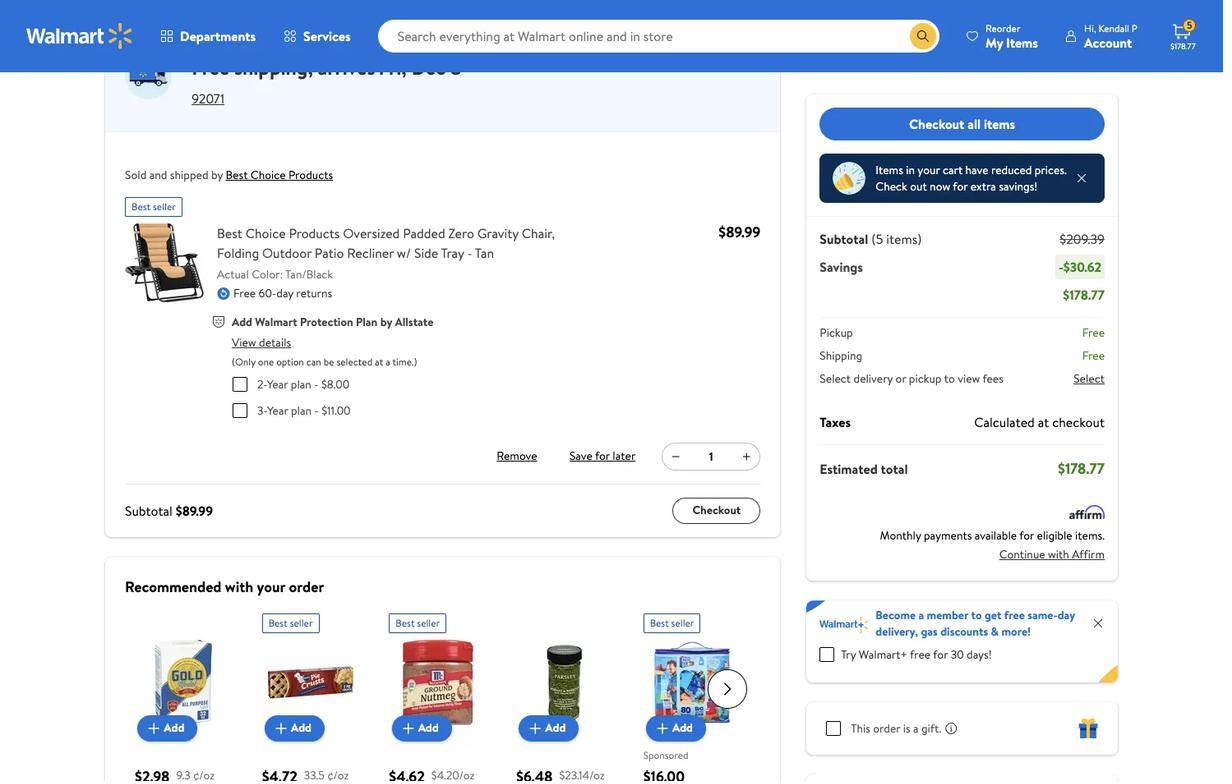 Task type: locate. For each thing, give the bounding box(es) containing it.
for
[[953, 178, 968, 195], [595, 448, 610, 465], [1020, 528, 1034, 544], [933, 647, 948, 663]]

checkout left all
[[909, 115, 965, 133]]

free down gas
[[910, 647, 931, 663]]

0 vertical spatial at
[[375, 355, 383, 369]]

order
[[289, 577, 324, 597], [873, 721, 901, 737]]

3 add to cart image from the left
[[398, 719, 418, 739]]

$178.77 down $30.62
[[1063, 286, 1105, 304]]

checkout inside button
[[909, 115, 965, 133]]

add for 5th add button from left
[[672, 721, 693, 737]]

best inside best choice products oversized padded zero gravity chair, folding outdoor patio recliner w/ side tray - tan actual color: tan/black
[[217, 224, 242, 243]]

items right my
[[1006, 33, 1038, 51]]

select for select button
[[1074, 371, 1105, 387]]

1 horizontal spatial day
[[1058, 608, 1075, 624]]

5
[[1187, 18, 1193, 32]]

2 plan from the top
[[291, 402, 312, 419]]

your for order
[[257, 577, 285, 597]]

add for 1st add button from the left
[[164, 721, 184, 737]]

free shipping, arrives fri, dec 8 92071 element
[[105, 33, 780, 118]]

$178.77 down 5
[[1171, 40, 1196, 52]]

1 vertical spatial day
[[1058, 608, 1075, 624]]

by right "plan"
[[380, 314, 392, 331]]

3 add button from the left
[[392, 716, 452, 742]]

0 vertical spatial year
[[267, 376, 288, 393]]

checkout
[[1052, 414, 1105, 432]]

-
[[467, 244, 472, 262], [1059, 258, 1064, 276], [314, 376, 319, 393], [314, 402, 319, 419]]

0 vertical spatial plan
[[291, 376, 312, 393]]

hi, kendall p account
[[1084, 21, 1138, 51]]

get
[[985, 608, 1002, 624]]

subtotal up savings
[[820, 230, 868, 248]]

0 vertical spatial items
[[1006, 33, 1038, 51]]

items left 'in'
[[876, 162, 903, 178]]

select up the checkout
[[1074, 371, 1105, 387]]

2 add group from the left
[[262, 607, 360, 782]]

a right become at bottom right
[[919, 608, 924, 624]]

continue
[[1000, 546, 1045, 563]]

best inside alert
[[132, 200, 151, 214]]

0 vertical spatial subtotal
[[820, 230, 868, 248]]

day down color:
[[276, 285, 294, 302]]

best seller alert
[[125, 191, 182, 217]]

year for 3-
[[267, 402, 288, 419]]

0 horizontal spatial checkout
[[693, 503, 741, 519]]

walmart plus image
[[820, 617, 869, 634]]

account
[[1084, 33, 1132, 51]]

for right the now
[[953, 178, 968, 195]]

padded
[[403, 224, 445, 243]]

free inside free shipping , arrives fri, dec 8 92071
[[192, 53, 230, 81]]

1 vertical spatial year
[[267, 402, 288, 419]]

for inside button
[[595, 448, 610, 465]]

1 select from the left
[[820, 371, 851, 387]]

save
[[570, 448, 593, 465]]

member
[[927, 608, 969, 624]]

1 horizontal spatial order
[[873, 721, 901, 737]]

checkout all items button
[[820, 108, 1105, 141]]

allstate
[[395, 314, 434, 331]]

3-year plan - $11.00
[[257, 402, 351, 419]]

Walmart Site-Wide search field
[[378, 20, 940, 53]]

plan for $11.00
[[291, 402, 312, 419]]

select down shipping
[[820, 371, 851, 387]]

day left close walmart plus section icon
[[1058, 608, 1075, 624]]

1 vertical spatial plan
[[291, 402, 312, 419]]

- left tan
[[467, 244, 472, 262]]

1 horizontal spatial $89.99
[[719, 222, 761, 243]]

92071
[[192, 90, 225, 108]]

0 vertical spatial by
[[211, 167, 223, 183]]

by right shipped
[[211, 167, 223, 183]]

with down eligible
[[1048, 546, 1070, 563]]

free inside 'become a member to get free same-day delivery, gas discounts & more!'
[[1004, 608, 1025, 624]]

$178.77
[[1171, 40, 1196, 52], [1063, 286, 1105, 304], [1058, 459, 1105, 479]]

0 vertical spatial your
[[918, 162, 940, 178]]

estimated
[[820, 460, 878, 478]]

1 horizontal spatial to
[[971, 608, 982, 624]]

reorder my items
[[986, 21, 1038, 51]]

for right save
[[595, 448, 610, 465]]

2-year plan - $8.00
[[257, 376, 350, 393]]

1 year from the top
[[267, 376, 288, 393]]

1 horizontal spatial with
[[1048, 546, 1070, 563]]

1 vertical spatial $89.99
[[176, 502, 213, 520]]

best seller inside alert
[[132, 200, 176, 214]]

become a member to get free same-day delivery, gas discounts & more!
[[876, 608, 1075, 640]]

1 vertical spatial by
[[380, 314, 392, 331]]

recommended with your order
[[125, 577, 324, 597]]

0 vertical spatial day
[[276, 285, 294, 302]]

1 vertical spatial free
[[910, 647, 931, 663]]

1 add button from the left
[[138, 716, 198, 742]]

plan
[[356, 314, 378, 331]]

to
[[944, 371, 955, 387], [971, 608, 982, 624]]

sold and shipped by best choice products
[[125, 167, 333, 183]]

0 horizontal spatial $89.99
[[176, 502, 213, 520]]

products inside best choice products oversized padded zero gravity chair, folding outdoor patio recliner w/ side tray - tan actual color: tan/black
[[289, 224, 340, 243]]

plan down option
[[291, 376, 312, 393]]

this
[[851, 721, 871, 737]]

choice up outdoor
[[246, 224, 286, 243]]

92071 button
[[192, 90, 225, 108]]

1 vertical spatial products
[[289, 224, 340, 243]]

checkout for checkout all items
[[909, 115, 965, 133]]

1 horizontal spatial your
[[918, 162, 940, 178]]

items inside items in your cart have reduced prices. check out now for extra savings!
[[876, 162, 903, 178]]

0 vertical spatial checkout
[[909, 115, 965, 133]]

0 horizontal spatial at
[[375, 355, 383, 369]]

4 add to cart image from the left
[[526, 719, 545, 739]]

walmart image
[[26, 23, 133, 49]]

1 vertical spatial your
[[257, 577, 285, 597]]

0 vertical spatial a
[[386, 355, 390, 369]]

year
[[267, 376, 288, 393], [267, 402, 288, 419]]

1 plan from the top
[[291, 376, 312, 393]]

banner containing become a member to get free same-day delivery, gas discounts & more!
[[807, 601, 1118, 683]]

at right selected
[[375, 355, 383, 369]]

add for third add button from left
[[418, 721, 439, 737]]

plan for $8.00
[[291, 376, 312, 393]]

choice right shipped
[[251, 167, 286, 183]]

check
[[876, 178, 908, 195]]

delivery,
[[876, 624, 918, 640]]

$178.77 up affirm icon at the right of page
[[1058, 459, 1105, 479]]

with
[[1048, 546, 1070, 563], [225, 577, 253, 597]]

with inside monthly payments available for eligible items. continue with affirm
[[1048, 546, 1070, 563]]

1 vertical spatial checkout
[[693, 503, 741, 519]]

0 horizontal spatial subtotal
[[125, 502, 173, 520]]

free
[[192, 53, 230, 81], [233, 285, 256, 302], [1083, 325, 1105, 341], [1083, 348, 1105, 364]]

at inside view details (only one option can be selected at a time.)
[[375, 355, 383, 369]]

1 vertical spatial to
[[971, 608, 982, 624]]

banner
[[807, 601, 1118, 683]]

year down 2-year plan - $8.00
[[267, 402, 288, 419]]

for up continue
[[1020, 528, 1034, 544]]

subtotal for subtotal $89.99
[[125, 502, 173, 520]]

$89.99
[[719, 222, 761, 243], [176, 502, 213, 520]]

close nudge image
[[1075, 172, 1089, 185]]

checkout inside button
[[693, 503, 741, 519]]

walmart+
[[859, 647, 908, 663]]

delivery
[[854, 371, 893, 387]]

0 horizontal spatial day
[[276, 285, 294, 302]]

2 select from the left
[[1074, 371, 1105, 387]]

subtotal
[[820, 230, 868, 248], [125, 502, 173, 520]]

1 horizontal spatial items
[[1006, 33, 1038, 51]]

0 vertical spatial with
[[1048, 546, 1070, 563]]

view
[[958, 371, 980, 387]]

- down $209.39
[[1059, 258, 1064, 276]]

best seller for first add group from the right
[[650, 616, 694, 630]]

this order is a gift.
[[851, 721, 942, 737]]

choice inside best choice products oversized padded zero gravity chair, folding outdoor patio recliner w/ side tray - tan actual color: tan/black
[[246, 224, 286, 243]]

gas
[[921, 624, 938, 640]]

your inside items in your cart have reduced prices. check out now for extra savings!
[[918, 162, 940, 178]]

add to cart image
[[144, 719, 164, 739], [271, 719, 291, 739], [398, 719, 418, 739], [526, 719, 545, 739]]

best
[[226, 167, 248, 183], [132, 200, 151, 214], [217, 224, 242, 243], [269, 616, 288, 630], [396, 616, 415, 630], [650, 616, 669, 630]]

decrease quantity best choice products oversized padded zero gravity chair, folding outdoor patio recliner w/ side tray - tan, current quantity 1 image
[[670, 450, 683, 463]]

shipping
[[820, 348, 863, 364]]

items.
[[1075, 528, 1105, 544]]

1 horizontal spatial checkout
[[909, 115, 965, 133]]

0 horizontal spatial with
[[225, 577, 253, 597]]

extra
[[971, 178, 996, 195]]

a left "time.)"
[[386, 355, 390, 369]]

with right recommended
[[225, 577, 253, 597]]

checkout down 1
[[693, 503, 741, 519]]

add to cart image for 2nd add button
[[271, 719, 291, 739]]

0 horizontal spatial select
[[820, 371, 851, 387]]

learn more about gifting image
[[945, 723, 958, 736]]

increase quantity best choice products oversized padded zero gravity chair, folding outdoor patio recliner w/ side tray - tan, current quantity 1 image
[[740, 450, 753, 463]]

2 vertical spatial $178.77
[[1058, 459, 1105, 479]]

1 vertical spatial $178.77
[[1063, 286, 1105, 304]]

1 vertical spatial choice
[[246, 224, 286, 243]]

oversized
[[343, 224, 400, 243]]

0 horizontal spatial to
[[944, 371, 955, 387]]

items inside reorder my items
[[1006, 33, 1038, 51]]

folding
[[217, 244, 259, 262]]

fees
[[983, 371, 1004, 387]]

at
[[375, 355, 383, 369], [1038, 414, 1049, 432]]

be
[[324, 355, 334, 369]]

1 horizontal spatial select
[[1074, 371, 1105, 387]]

is
[[903, 721, 911, 737]]

savings
[[820, 258, 863, 276]]

checkout all items
[[909, 115, 1016, 133]]

at left the checkout
[[1038, 414, 1049, 432]]

4 add group from the left
[[516, 607, 614, 782]]

0 horizontal spatial items
[[876, 162, 903, 178]]

1 add group from the left
[[135, 607, 232, 782]]

add group
[[135, 607, 232, 782], [262, 607, 360, 782], [389, 607, 487, 782], [516, 607, 614, 782], [643, 607, 741, 782]]

This order is a gift. checkbox
[[827, 722, 841, 737]]

add
[[232, 314, 252, 331], [164, 721, 184, 737], [291, 721, 312, 737], [418, 721, 439, 737], [545, 721, 566, 737], [672, 721, 693, 737]]

a right is
[[913, 721, 919, 737]]

monthly
[[880, 528, 921, 544]]

free shipping , arrives fri, dec 8 92071
[[192, 53, 462, 108]]

0 vertical spatial free
[[1004, 608, 1025, 624]]

0 vertical spatial choice
[[251, 167, 286, 183]]

0 horizontal spatial your
[[257, 577, 285, 597]]

2 year from the top
[[267, 402, 288, 419]]

cart
[[943, 162, 963, 178]]

day
[[276, 285, 294, 302], [1058, 608, 1075, 624]]

1 vertical spatial subtotal
[[125, 502, 173, 520]]

fulfillment logo image
[[125, 53, 172, 100]]

clear search field text image
[[890, 29, 904, 42]]

p
[[1132, 21, 1138, 35]]

best choice products oversized padded zero gravity chair, folding outdoor patio recliner w/ side tray - tan link
[[217, 224, 560, 263]]

add to cart image for third add button from left
[[398, 719, 418, 739]]

tan
[[475, 244, 494, 262]]

out
[[910, 178, 927, 195]]

subtotal up recommended
[[125, 502, 173, 520]]

for left 30
[[933, 647, 948, 663]]

1 add to cart image from the left
[[144, 719, 164, 739]]

year down one
[[267, 376, 288, 393]]

plan down 2-year plan - $8.00
[[291, 402, 312, 419]]

1 vertical spatial items
[[876, 162, 903, 178]]

$8.00
[[321, 376, 350, 393]]

0 vertical spatial order
[[289, 577, 324, 597]]

free right "get"
[[1004, 608, 1025, 624]]

choice
[[251, 167, 286, 183], [246, 224, 286, 243]]

free
[[1004, 608, 1025, 624], [910, 647, 931, 663]]

to left "get"
[[971, 608, 982, 624]]

1 vertical spatial at
[[1038, 414, 1049, 432]]

items
[[984, 115, 1016, 133]]

remove button
[[491, 444, 543, 470]]

outdoor
[[262, 244, 312, 262]]

3-Year plan - $11.00 checkbox
[[233, 403, 247, 418]]

- left $11.00
[[314, 402, 319, 419]]

2 add to cart image from the left
[[271, 719, 291, 739]]

pickup
[[909, 371, 942, 387]]

best seller
[[132, 200, 176, 214], [269, 616, 313, 630], [396, 616, 440, 630], [650, 616, 694, 630]]

1 horizontal spatial subtotal
[[820, 230, 868, 248]]

tan/black
[[285, 266, 333, 283]]

1 vertical spatial a
[[919, 608, 924, 624]]

0 vertical spatial $89.99
[[719, 222, 761, 243]]

add to cart image
[[653, 719, 672, 739]]

to left view
[[944, 371, 955, 387]]

0 horizontal spatial order
[[289, 577, 324, 597]]

pickup
[[820, 325, 853, 341]]

reorder
[[986, 21, 1021, 35]]

1 horizontal spatial free
[[1004, 608, 1025, 624]]

services
[[303, 27, 351, 45]]



Task type: describe. For each thing, give the bounding box(es) containing it.
try
[[841, 647, 856, 663]]

a inside view details (only one option can be selected at a time.)
[[386, 355, 390, 369]]

can
[[306, 355, 321, 369]]

for inside banner
[[933, 647, 948, 663]]

payments
[[924, 528, 972, 544]]

kendall
[[1099, 21, 1130, 35]]

and
[[149, 167, 167, 183]]

for inside monthly payments available for eligible items. continue with affirm
[[1020, 528, 1034, 544]]

Search search field
[[378, 20, 940, 53]]

free 60-day returns
[[233, 285, 332, 302]]

day inside 'become a member to get free same-day delivery, gas discounts & more!'
[[1058, 608, 1075, 624]]

affirm
[[1072, 546, 1105, 563]]

seller inside alert
[[153, 200, 176, 214]]

recliner
[[347, 244, 394, 262]]

available
[[975, 528, 1017, 544]]

view details (only one option can be selected at a time.)
[[232, 334, 417, 369]]

checkout for checkout
[[693, 503, 741, 519]]

next slide for horizontalscrollerrecommendations list image
[[708, 670, 748, 709]]

best choice products oversized padded zero gravity chair, folding outdoor patio recliner w/ side tray - tan, with add-on services, actual color: tan/black, 1 in cart image
[[125, 224, 204, 303]]

become
[[876, 608, 916, 624]]

add to cart image for 2nd add button from the right
[[526, 719, 545, 739]]

walmart
[[255, 314, 297, 331]]

total
[[881, 460, 908, 478]]

returns
[[296, 285, 332, 302]]

now
[[930, 178, 951, 195]]

30
[[951, 647, 964, 663]]

one
[[258, 355, 274, 369]]

add to cart image for 1st add button from the left
[[144, 719, 164, 739]]

prices.
[[1035, 162, 1067, 178]]

60-
[[259, 285, 276, 302]]

estimated total
[[820, 460, 908, 478]]

,
[[308, 53, 313, 81]]

add walmart protection plan by allstate
[[232, 314, 434, 331]]

save for later button
[[566, 444, 639, 470]]

monthly payments available for eligible items. continue with affirm
[[880, 528, 1105, 563]]

3 add group from the left
[[389, 607, 487, 782]]

eligible
[[1037, 528, 1073, 544]]

checkout button
[[673, 498, 761, 524]]

patio
[[315, 244, 344, 262]]

0 horizontal spatial by
[[211, 167, 223, 183]]

dec
[[411, 53, 446, 81]]

best seller for 4th add group from the right
[[269, 616, 313, 630]]

Try Walmart+ free for 30 days! checkbox
[[820, 648, 835, 663]]

$11.00
[[322, 402, 351, 419]]

add for 2nd add button from the right
[[545, 721, 566, 737]]

same-
[[1028, 608, 1058, 624]]

$209.39
[[1060, 230, 1105, 248]]

5 $178.77
[[1171, 18, 1196, 52]]

sold
[[125, 167, 147, 183]]

shipped
[[170, 167, 208, 183]]

your for cart
[[918, 162, 940, 178]]

a inside 'become a member to get free same-day delivery, gas discounts & more!'
[[919, 608, 924, 624]]

more!
[[1002, 624, 1031, 640]]

subtotal for subtotal (5 items)
[[820, 230, 868, 248]]

1 horizontal spatial by
[[380, 314, 392, 331]]

gravity
[[477, 224, 519, 243]]

reduced price image
[[833, 162, 866, 195]]

-$30.62
[[1059, 258, 1102, 276]]

2-Year plan - $8.00 checkbox
[[233, 377, 247, 392]]

affirm image
[[1070, 506, 1105, 520]]

- left $8.00
[[314, 376, 319, 393]]

0 horizontal spatial free
[[910, 647, 931, 663]]

search icon image
[[917, 30, 930, 43]]

0 vertical spatial to
[[944, 371, 955, 387]]

0 vertical spatial $178.77
[[1171, 40, 1196, 52]]

continue with affirm link
[[1000, 542, 1105, 568]]

1 vertical spatial with
[[225, 577, 253, 597]]

5 add button from the left
[[646, 716, 706, 742]]

selected
[[337, 355, 373, 369]]

calculated
[[974, 414, 1035, 432]]

option
[[276, 355, 304, 369]]

best choice products link
[[226, 167, 333, 183]]

items)
[[887, 230, 922, 248]]

or
[[896, 371, 906, 387]]

days!
[[967, 647, 992, 663]]

4 add button from the left
[[519, 716, 579, 742]]

best seller for third add group from right
[[396, 616, 440, 630]]

hi,
[[1084, 21, 1096, 35]]

actual
[[217, 266, 249, 283]]

try walmart+ free for 30 days!
[[841, 647, 992, 663]]

zero
[[448, 224, 474, 243]]

5 add group from the left
[[643, 607, 741, 782]]

subtotal $89.99
[[125, 502, 213, 520]]

side
[[414, 244, 438, 262]]

&
[[991, 624, 999, 640]]

taxes
[[820, 414, 851, 432]]

0 vertical spatial products
[[289, 167, 333, 183]]

close walmart plus section image
[[1092, 617, 1105, 631]]

1
[[709, 448, 713, 465]]

fri,
[[379, 53, 407, 81]]

tray
[[441, 244, 464, 262]]

best choice products oversized padded zero gravity chair, folding outdoor patio recliner w/ side tray - tan actual color: tan/black
[[217, 224, 555, 283]]

my
[[986, 33, 1003, 51]]

arrives
[[318, 53, 375, 81]]

- inside best choice products oversized padded zero gravity chair, folding outdoor patio recliner w/ side tray - tan actual color: tan/black
[[467, 244, 472, 262]]

sponsored
[[643, 749, 689, 763]]

gifting image
[[1079, 719, 1098, 739]]

select for select delivery or pickup to view fees
[[820, 371, 851, 387]]

recommended
[[125, 577, 222, 597]]

departments button
[[146, 16, 270, 56]]

calculated at checkout
[[974, 414, 1105, 432]]

select delivery or pickup to view fees
[[820, 371, 1004, 387]]

3-
[[257, 402, 267, 419]]

protection
[[300, 314, 353, 331]]

2 add button from the left
[[265, 716, 325, 742]]

for inside items in your cart have reduced prices. check out now for extra savings!
[[953, 178, 968, 195]]

chair,
[[522, 224, 555, 243]]

1 horizontal spatial at
[[1038, 414, 1049, 432]]

have
[[966, 162, 989, 178]]

to inside 'become a member to get free same-day delivery, gas discounts & more!'
[[971, 608, 982, 624]]

time.)
[[393, 355, 417, 369]]

remove
[[497, 448, 537, 465]]

savings!
[[999, 178, 1038, 195]]

add for 2nd add button
[[291, 721, 312, 737]]

view details button
[[232, 334, 291, 351]]

year for 2-
[[267, 376, 288, 393]]

2 vertical spatial a
[[913, 721, 919, 737]]

items in your cart have reduced prices. check out now for extra savings!
[[876, 162, 1067, 195]]

subtotal (5 items)
[[820, 230, 922, 248]]

1 vertical spatial order
[[873, 721, 901, 737]]

shipping
[[234, 53, 308, 81]]



Task type: vqa. For each thing, say whether or not it's contained in the screenshot.
the
no



